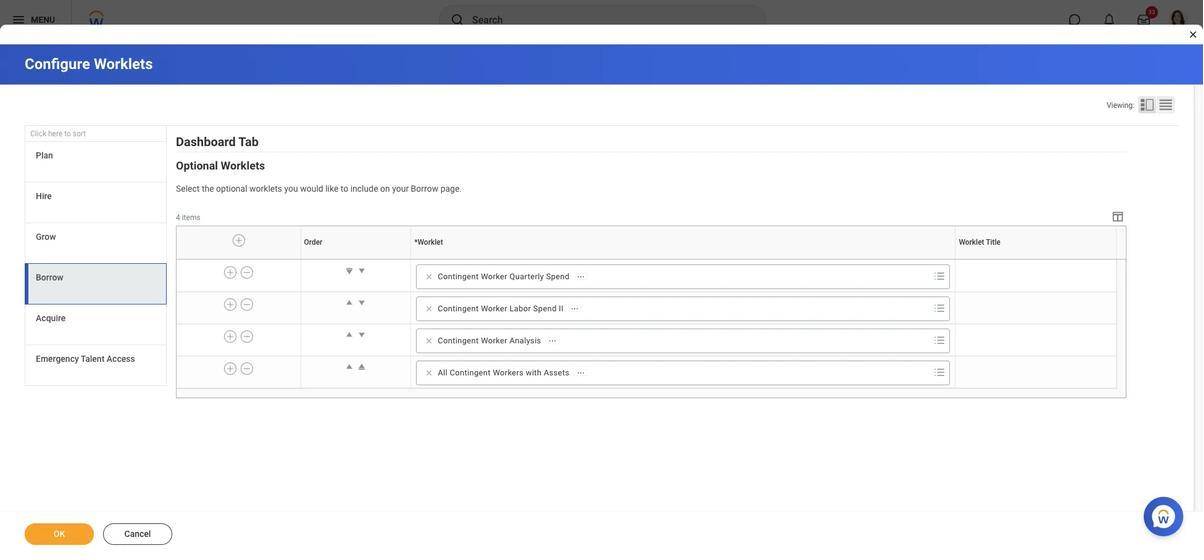 Task type: describe. For each thing, give the bounding box(es) containing it.
grow
[[36, 232, 56, 242]]

the
[[202, 184, 214, 194]]

items
[[182, 213, 200, 222]]

borrow inside optional worklets group
[[411, 184, 438, 194]]

row element containing all contingent workers with assets
[[177, 356, 1116, 389]]

contingent worker quarterly spend, press delete to clear value. option
[[420, 270, 591, 285]]

configure
[[25, 56, 90, 73]]

order for order
[[304, 238, 322, 247]]

ii
[[559, 304, 564, 314]]

optional worklets
[[176, 159, 265, 172]]

worklets for configure worklets
[[94, 56, 153, 73]]

click to view/edit grid preferences image
[[1111, 210, 1125, 223]]

list box inside configure worklets main content
[[25, 142, 167, 387]]

plus image for 'row' element containing order
[[235, 235, 243, 247]]

contingent for contingent worker quarterly spend
[[438, 272, 479, 281]]

select the optional worklets you would like to include on your borrow page.
[[176, 184, 462, 194]]

prompts image for contingent worker labor spend ii
[[932, 301, 947, 316]]

contingent worker labor spend ii, press delete to clear value. option
[[420, 302, 585, 317]]

Toggle to List Detail view radio
[[1138, 96, 1156, 114]]

to inside optional worklets group
[[341, 184, 348, 194]]

minus image for contingent worker quarterly spend
[[243, 267, 251, 278]]

x small image
[[423, 335, 435, 347]]

sort
[[73, 130, 86, 138]]

4
[[176, 213, 180, 222]]

caret down image for contingent worker analysis
[[356, 329, 368, 341]]

tab
[[238, 135, 259, 149]]

profile logan mcneil element
[[1161, 6, 1196, 33]]

row element containing order
[[177, 226, 1119, 259]]

related actions image for contingent worker quarterly spend
[[576, 273, 585, 281]]

contingent worker labor spend ii
[[438, 304, 564, 314]]

* worklet
[[414, 238, 443, 247]]

optional
[[216, 184, 247, 194]]

contingent for contingent worker analysis
[[438, 336, 479, 346]]

caret up image
[[343, 297, 356, 309]]

you
[[284, 184, 298, 194]]

to inside click here to sort popup button
[[64, 130, 71, 138]]

Toggle to Grid view radio
[[1157, 96, 1175, 114]]

configure worklets dialog
[[0, 0, 1203, 557]]

hire
[[36, 191, 52, 201]]

emergency
[[36, 354, 79, 364]]

cancel
[[124, 530, 151, 539]]

optional worklets group
[[176, 159, 1127, 399]]

page.
[[441, 184, 462, 194]]

configure worklets
[[25, 56, 153, 73]]

contingent worker analysis, press delete to clear value. option
[[420, 334, 563, 349]]

workers
[[493, 368, 524, 378]]

plus image
[[226, 331, 235, 343]]

include
[[350, 184, 378, 194]]

1 vertical spatial title
[[1036, 259, 1038, 260]]

x small image for all contingent workers with assets
[[423, 367, 435, 380]]

click
[[30, 130, 46, 138]]

viewing:
[[1107, 101, 1135, 110]]

spend for quarterly
[[546, 272, 570, 281]]

*
[[414, 238, 418, 247]]

labor
[[510, 304, 531, 314]]

order column header
[[301, 259, 411, 260]]

worklet column header
[[411, 259, 955, 260]]

borrow inside navigation pane region
[[36, 273, 63, 283]]

plus image for 'row' element containing all contingent workers with assets
[[226, 364, 235, 375]]

all
[[438, 368, 447, 378]]

acquire
[[36, 314, 66, 324]]

here
[[48, 130, 62, 138]]

worklet title
[[959, 238, 1001, 247]]

caret down image for contingent worker quarterly spend
[[356, 265, 368, 277]]



Task type: locate. For each thing, give the bounding box(es) containing it.
2 prompts image from the top
[[932, 365, 947, 380]]

0 vertical spatial prompts image
[[932, 301, 947, 316]]

borrow
[[411, 184, 438, 194], [36, 273, 63, 283]]

contingent right x small image at the left of page
[[438, 336, 479, 346]]

0 vertical spatial order
[[304, 238, 322, 247]]

worker for quarterly
[[481, 272, 507, 281]]

title inside 'row' element
[[986, 238, 1001, 247]]

contingent down the * worklet
[[438, 272, 479, 281]]

2 vertical spatial x small image
[[423, 367, 435, 380]]

1 minus image from the top
[[243, 267, 251, 278]]

worker left analysis
[[481, 336, 507, 346]]

1 vertical spatial worklets
[[221, 159, 265, 172]]

1 vertical spatial worker
[[481, 304, 507, 314]]

close configure worklets image
[[1188, 30, 1198, 40]]

1 minus image from the top
[[243, 299, 251, 310]]

on
[[380, 184, 390, 194]]

contingent worker analysis element
[[438, 336, 541, 347]]

select
[[176, 184, 200, 194]]

related actions image right ii on the left bottom of page
[[570, 305, 579, 313]]

minus image
[[243, 299, 251, 310], [243, 364, 251, 375]]

contingent up the contingent worker analysis at the bottom left
[[438, 304, 479, 314]]

access
[[107, 354, 135, 364]]

1 worker from the top
[[481, 272, 507, 281]]

x small image
[[423, 271, 435, 283], [423, 303, 435, 315], [423, 367, 435, 380]]

0 vertical spatial x small image
[[423, 271, 435, 283]]

spend for labor
[[533, 304, 557, 314]]

x small image left all
[[423, 367, 435, 380]]

1 horizontal spatial borrow
[[411, 184, 438, 194]]

0 vertical spatial minus image
[[243, 299, 251, 310]]

worker for analysis
[[481, 336, 507, 346]]

contingent worker quarterly spend
[[438, 272, 570, 281]]

x small image inside contingent worker quarterly spend, press delete to clear value. option
[[423, 271, 435, 283]]

all contingent workers with assets, press delete to clear value. option
[[420, 366, 591, 381]]

prompts image for contingent worker analysis
[[932, 333, 947, 348]]

caret up image for plus icon
[[343, 329, 356, 341]]

all contingent workers with assets
[[438, 368, 569, 378]]

prompts image for contingent worker quarterly spend
[[932, 269, 947, 284]]

caret up image
[[343, 329, 356, 341], [343, 361, 356, 373]]

minus image for contingent worker labor spend ii
[[243, 299, 251, 310]]

plus image
[[235, 235, 243, 247], [226, 267, 235, 278], [226, 299, 235, 310], [226, 364, 235, 375]]

list box
[[25, 142, 167, 387]]

talent
[[81, 354, 105, 364]]

inbox large image
[[1138, 14, 1150, 26]]

1 vertical spatial caret up image
[[343, 361, 356, 373]]

3 caret down image from the top
[[356, 329, 368, 341]]

0 vertical spatial to
[[64, 130, 71, 138]]

prompts image for all contingent workers with assets
[[932, 365, 947, 380]]

2 row element from the top
[[177, 260, 1116, 292]]

0 horizontal spatial related actions image
[[548, 337, 557, 346]]

order worklet worklet title
[[355, 259, 1038, 260]]

x small image up x small image at the left of page
[[423, 303, 435, 315]]

1 caret down image from the top
[[356, 265, 368, 277]]

2 caret up image from the top
[[343, 361, 356, 373]]

worklets for optional worklets
[[221, 159, 265, 172]]

1 vertical spatial caret down image
[[356, 297, 368, 309]]

1 vertical spatial to
[[341, 184, 348, 194]]

related actions image inside contingent worker quarterly spend, press delete to clear value. option
[[576, 273, 585, 281]]

1 vertical spatial prompts image
[[932, 365, 947, 380]]

spend inside option
[[533, 304, 557, 314]]

2 x small image from the top
[[423, 303, 435, 315]]

plan
[[36, 151, 53, 161]]

caret top image
[[356, 361, 368, 373]]

0 horizontal spatial order
[[304, 238, 322, 247]]

0 vertical spatial caret down image
[[356, 265, 368, 277]]

1 vertical spatial prompts image
[[932, 333, 947, 348]]

worker for labor
[[481, 304, 507, 314]]

2 vertical spatial worker
[[481, 336, 507, 346]]

navigation pane region
[[25, 126, 167, 390]]

to
[[64, 130, 71, 138], [341, 184, 348, 194]]

emergency talent access
[[36, 354, 135, 364]]

related actions image for all contingent workers with assets
[[576, 369, 585, 378]]

plus image for 'row' element containing contingent worker quarterly spend
[[226, 267, 235, 278]]

0 vertical spatial worker
[[481, 272, 507, 281]]

contingent for contingent worker labor spend ii
[[438, 304, 479, 314]]

related actions image right quarterly
[[576, 273, 585, 281]]

minus image for contingent worker analysis
[[243, 331, 251, 343]]

1 vertical spatial minus image
[[243, 331, 251, 343]]

1 vertical spatial order
[[355, 259, 357, 260]]

1 caret up image from the top
[[343, 329, 356, 341]]

contingent
[[438, 272, 479, 281], [438, 304, 479, 314], [438, 336, 479, 346], [450, 368, 491, 378]]

1 prompts image from the top
[[932, 301, 947, 316]]

your
[[392, 184, 409, 194]]

0 vertical spatial spend
[[546, 272, 570, 281]]

row element containing contingent worker quarterly spend
[[177, 260, 1116, 292]]

contingent worker labor spend ii element
[[438, 304, 564, 315]]

borrow up acquire
[[36, 273, 63, 283]]

0 horizontal spatial borrow
[[36, 273, 63, 283]]

worklets
[[249, 184, 282, 194]]

optional worklets button
[[176, 159, 265, 172]]

x small image for contingent worker labor spend ii
[[423, 303, 435, 315]]

minus image
[[243, 267, 251, 278], [243, 331, 251, 343]]

0 vertical spatial prompts image
[[932, 269, 947, 284]]

worker left 'labor'
[[481, 304, 507, 314]]

with
[[526, 368, 542, 378]]

1 vertical spatial x small image
[[423, 303, 435, 315]]

row element containing contingent worker analysis
[[177, 324, 1116, 356]]

notifications large image
[[1103, 14, 1115, 26]]

1 horizontal spatial related actions image
[[576, 273, 585, 281]]

all contingent workers with assets element
[[438, 368, 569, 379]]

order
[[304, 238, 322, 247], [355, 259, 357, 260]]

spend
[[546, 272, 570, 281], [533, 304, 557, 314]]

caret down image
[[356, 265, 368, 277], [356, 297, 368, 309], [356, 329, 368, 341]]

1 horizontal spatial to
[[341, 184, 348, 194]]

worklets
[[94, 56, 153, 73], [221, 159, 265, 172]]

like
[[325, 184, 338, 194]]

1 vertical spatial related actions image
[[548, 337, 557, 346]]

0 horizontal spatial worklets
[[94, 56, 153, 73]]

worker inside contingent worker analysis element
[[481, 336, 507, 346]]

related actions image for contingent worker analysis
[[548, 337, 557, 346]]

minus image for all contingent workers with assets
[[243, 364, 251, 375]]

worklet
[[418, 238, 443, 247], [959, 238, 984, 247], [682, 259, 684, 260], [1034, 259, 1036, 260]]

contingent worker quarterly spend element
[[438, 272, 570, 283]]

5 row element from the top
[[177, 356, 1116, 389]]

3 x small image from the top
[[423, 367, 435, 380]]

4 row element from the top
[[177, 324, 1116, 356]]

optional
[[176, 159, 218, 172]]

1 horizontal spatial worklets
[[221, 159, 265, 172]]

1 prompts image from the top
[[932, 269, 947, 284]]

caret down image up caret top icon
[[356, 329, 368, 341]]

click here to sort
[[30, 130, 86, 138]]

caret down image down 'caret bottom' "icon"
[[356, 297, 368, 309]]

analysis
[[510, 336, 541, 346]]

prompts image
[[932, 301, 947, 316], [932, 365, 947, 380]]

2 worker from the top
[[481, 304, 507, 314]]

row element
[[177, 226, 1119, 259], [177, 260, 1116, 292], [177, 292, 1116, 324], [177, 324, 1116, 356], [177, 356, 1116, 389]]

spend left ii on the left bottom of page
[[533, 304, 557, 314]]

worker inside contingent worker quarterly spend element
[[481, 272, 507, 281]]

0 vertical spatial borrow
[[411, 184, 438, 194]]

x small image for contingent worker quarterly spend
[[423, 271, 435, 283]]

would
[[300, 184, 323, 194]]

cancel button
[[103, 524, 172, 546]]

to right like
[[341, 184, 348, 194]]

worker left quarterly
[[481, 272, 507, 281]]

0 horizontal spatial to
[[64, 130, 71, 138]]

0 vertical spatial related actions image
[[570, 305, 579, 313]]

dashboard tab
[[176, 135, 259, 149]]

spend right quarterly
[[546, 272, 570, 281]]

worklets inside optional worklets group
[[221, 159, 265, 172]]

plus image for 'row' element containing contingent worker labor spend ii
[[226, 299, 235, 310]]

1 vertical spatial borrow
[[36, 273, 63, 283]]

related actions image
[[576, 273, 585, 281], [548, 337, 557, 346]]

3 worker from the top
[[481, 336, 507, 346]]

related actions image inside all contingent workers with assets, press delete to clear value. option
[[576, 369, 585, 378]]

click here to sort button
[[25, 126, 167, 142]]

worker
[[481, 272, 507, 281], [481, 304, 507, 314], [481, 336, 507, 346]]

ok
[[54, 530, 65, 539]]

2 vertical spatial caret down image
[[356, 329, 368, 341]]

prompts image
[[932, 269, 947, 284], [932, 333, 947, 348]]

0 vertical spatial title
[[986, 238, 1001, 247]]

spend inside option
[[546, 272, 570, 281]]

worklet title column header
[[955, 259, 1116, 260]]

0 vertical spatial caret up image
[[343, 329, 356, 341]]

0 vertical spatial minus image
[[243, 267, 251, 278]]

1 horizontal spatial order
[[355, 259, 357, 260]]

row element containing contingent worker labor spend ii
[[177, 292, 1116, 324]]

related actions image right analysis
[[548, 337, 557, 346]]

dashboard
[[176, 135, 236, 149]]

1 row element from the top
[[177, 226, 1119, 259]]

worker inside contingent worker labor spend ii element
[[481, 304, 507, 314]]

1 vertical spatial related actions image
[[576, 369, 585, 378]]

caret down image down order column header
[[356, 265, 368, 277]]

2 caret down image from the top
[[356, 297, 368, 309]]

contingent right all
[[450, 368, 491, 378]]

order up 'caret bottom' "icon"
[[355, 259, 357, 260]]

viewing: option group
[[1107, 96, 1178, 116]]

related actions image for contingent worker labor spend ii
[[570, 305, 579, 313]]

configure worklets main content
[[0, 44, 1203, 557]]

x small image down the * worklet
[[423, 271, 435, 283]]

2 minus image from the top
[[243, 364, 251, 375]]

2 prompts image from the top
[[932, 333, 947, 348]]

caret bottom image
[[343, 265, 356, 277]]

3 row element from the top
[[177, 292, 1116, 324]]

0 horizontal spatial title
[[986, 238, 1001, 247]]

assets
[[544, 368, 569, 378]]

order inside 'row' element
[[304, 238, 322, 247]]

0 vertical spatial worklets
[[94, 56, 153, 73]]

to left sort
[[64, 130, 71, 138]]

list box containing plan
[[25, 142, 167, 387]]

caret up image for plus image corresponding to 'row' element containing all contingent workers with assets
[[343, 361, 356, 373]]

title
[[986, 238, 1001, 247], [1036, 259, 1038, 260]]

order up order column header
[[304, 238, 322, 247]]

borrow right your
[[411, 184, 438, 194]]

related actions image right assets
[[576, 369, 585, 378]]

workday assistant region
[[1144, 493, 1188, 537]]

ok button
[[25, 524, 94, 546]]

4 items
[[176, 213, 200, 222]]

1 vertical spatial minus image
[[243, 364, 251, 375]]

related actions image
[[570, 305, 579, 313], [576, 369, 585, 378]]

2 minus image from the top
[[243, 331, 251, 343]]

1 vertical spatial spend
[[533, 304, 557, 314]]

quarterly
[[510, 272, 544, 281]]

related actions image inside contingent worker labor spend ii, press delete to clear value. option
[[570, 305, 579, 313]]

order for order worklet worklet title
[[355, 259, 357, 260]]

1 x small image from the top
[[423, 271, 435, 283]]

1 horizontal spatial title
[[1036, 259, 1038, 260]]

search image
[[450, 12, 465, 27]]

0 vertical spatial related actions image
[[576, 273, 585, 281]]

contingent worker analysis
[[438, 336, 541, 346]]



Task type: vqa. For each thing, say whether or not it's contained in the screenshot.
x small image in the Contingent Worker Quarterly Spend, Press Delete To Clear Value. option
yes



